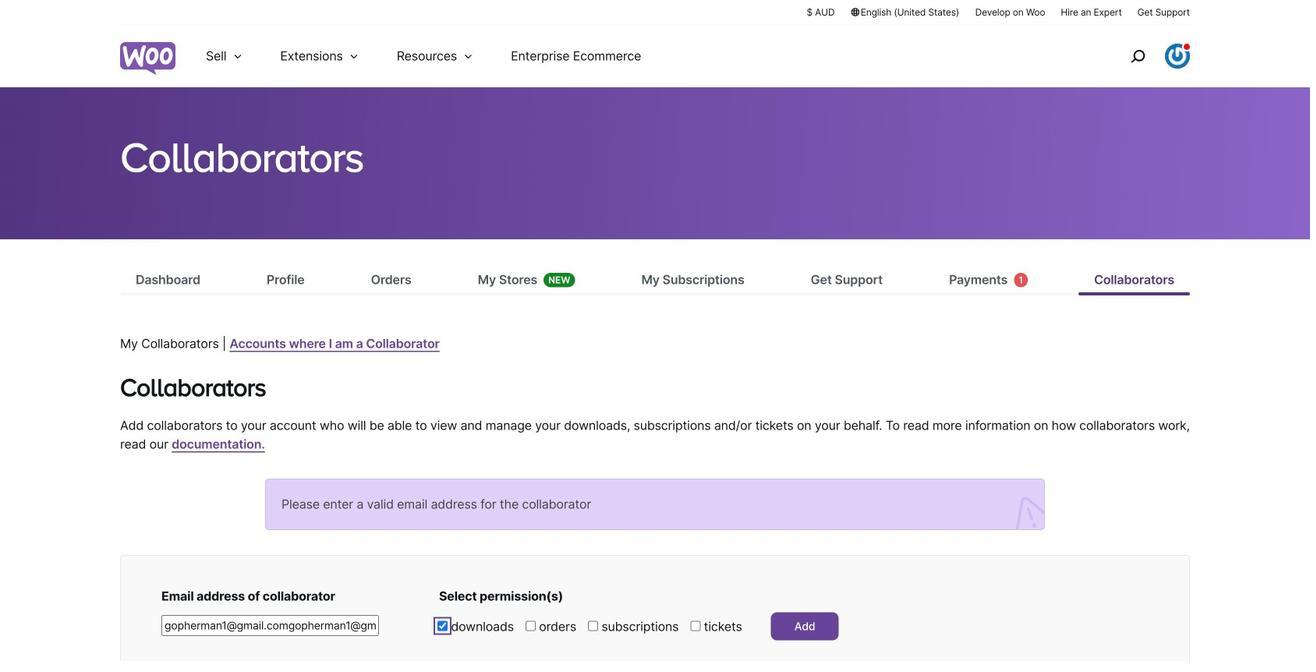 Task type: vqa. For each thing, say whether or not it's contained in the screenshot.
by
no



Task type: locate. For each thing, give the bounding box(es) containing it.
None checkbox
[[438, 621, 448, 632], [526, 621, 536, 632], [588, 621, 598, 632], [438, 621, 448, 632], [526, 621, 536, 632], [588, 621, 598, 632]]

open account menu image
[[1165, 44, 1190, 69]]

None checkbox
[[691, 621, 701, 632]]

service navigation menu element
[[1098, 31, 1190, 82]]



Task type: describe. For each thing, give the bounding box(es) containing it.
search image
[[1126, 44, 1151, 69]]



